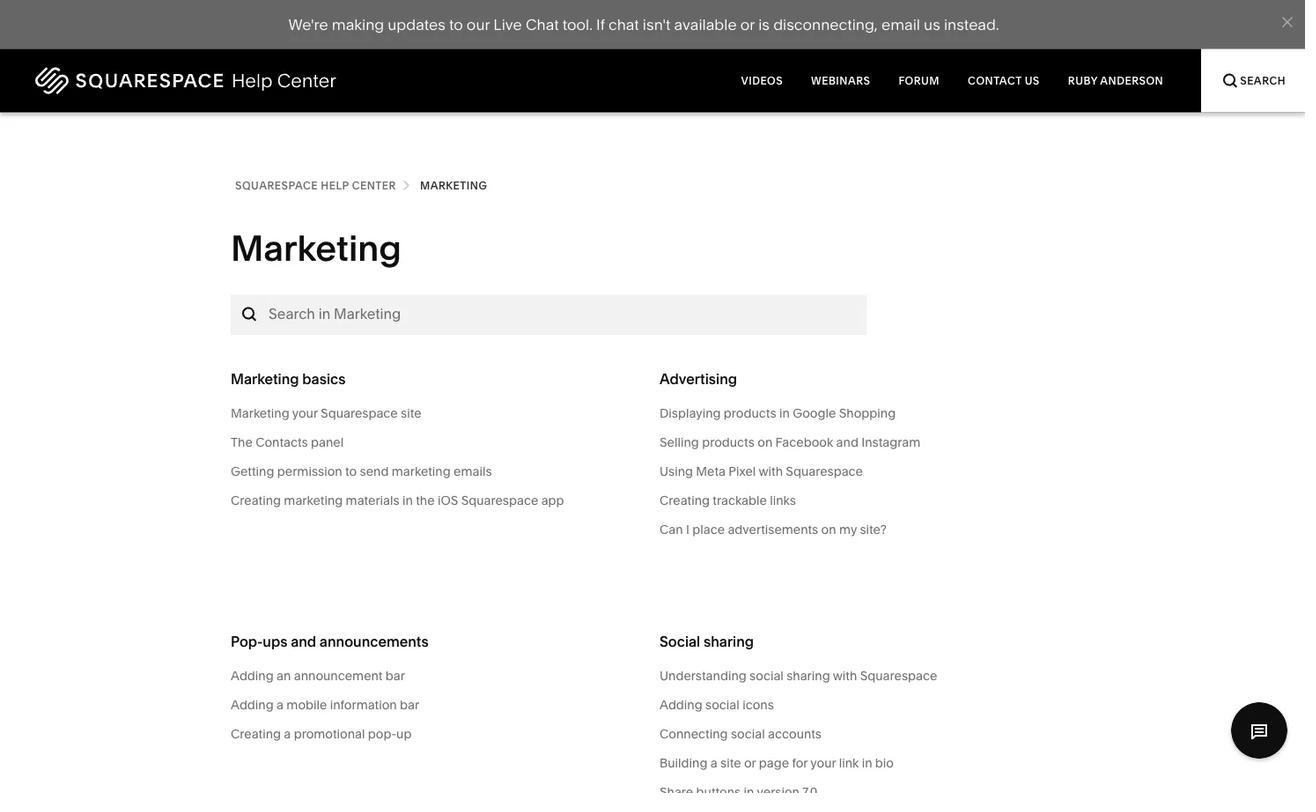 Task type: vqa. For each thing, say whether or not it's contained in the screenshot.
the a to the middle
yes



Task type: describe. For each thing, give the bounding box(es) containing it.
building a site or page for your link in bio link
[[660, 753, 1075, 772]]

isn't
[[643, 15, 671, 33]]

can
[[660, 522, 683, 537]]

app
[[542, 493, 564, 508]]

displaying products in google shopping link
[[660, 403, 1075, 423]]

basics
[[303, 371, 346, 388]]

marketing for marketing basics
[[231, 371, 299, 388]]

getting permission to send marketing emails
[[231, 464, 492, 478]]

center
[[352, 179, 396, 192]]

we're making updates to our live chat tool. if chat isn't available or is disconnecting, email us instead.
[[289, 15, 1000, 33]]

promotional
[[294, 726, 365, 741]]

your inside 'link'
[[811, 755, 836, 770]]

products for selling
[[702, 434, 755, 449]]

social for icons
[[706, 697, 740, 712]]

announcement
[[294, 668, 383, 683]]

we're
[[289, 15, 328, 33]]

0 horizontal spatial sharing
[[704, 633, 754, 650]]

email
[[882, 15, 921, 33]]

building
[[660, 755, 708, 770]]

mobile
[[287, 697, 327, 712]]

adding inside "link"
[[231, 668, 274, 683]]

to inside "marketing" main content
[[345, 464, 357, 478]]

1 vertical spatial in
[[403, 493, 413, 508]]

chat
[[609, 15, 639, 33]]

displaying
[[660, 405, 721, 420]]

meta
[[696, 464, 726, 478]]

instagram
[[862, 434, 921, 449]]

marketing link
[[420, 176, 488, 195]]

shopping
[[840, 405, 896, 420]]

building a site or page for your link in bio
[[660, 755, 894, 770]]

our
[[467, 15, 490, 33]]

squarespace down facebook
[[786, 464, 864, 478]]

contact us link
[[954, 49, 1055, 112]]

ups
[[263, 633, 288, 650]]

updates
[[388, 15, 446, 33]]

the contacts panel link
[[231, 432, 646, 452]]

emails
[[454, 464, 492, 478]]

1 vertical spatial on
[[822, 522, 837, 537]]

squarespace down emails
[[461, 493, 539, 508]]

place
[[693, 522, 725, 537]]

search
[[1241, 74, 1287, 87]]

instead.
[[945, 15, 1000, 33]]

getting permission to send marketing emails link
[[231, 461, 646, 481]]

creating trackable links
[[660, 493, 796, 508]]

connecting social accounts
[[660, 726, 822, 741]]

a for building
[[711, 755, 718, 770]]

a for creating
[[284, 726, 291, 741]]

connecting
[[660, 726, 728, 741]]

creating a promotional pop-up link
[[231, 724, 646, 743]]

materials
[[346, 493, 400, 508]]

us
[[924, 15, 941, 33]]

available
[[675, 15, 737, 33]]

squarespace up adding social icons link
[[861, 668, 938, 683]]

selling products on facebook and instagram
[[660, 434, 921, 449]]

adding an announcement bar link
[[231, 666, 646, 685]]

chat
[[526, 15, 559, 33]]

products for displaying
[[724, 405, 777, 420]]

creating for advertising
[[660, 493, 710, 508]]

adding social icons
[[660, 697, 774, 712]]

disconnecting,
[[774, 15, 878, 33]]

marketing basics
[[231, 371, 346, 388]]

marketing your squarespace site
[[231, 405, 422, 420]]

0 horizontal spatial your
[[292, 405, 318, 420]]

creating for marketing basics
[[231, 493, 281, 508]]

us
[[1025, 74, 1040, 87]]

with for sharing
[[833, 668, 858, 683]]

squarespace up panel
[[321, 405, 398, 420]]

adding social icons link
[[660, 695, 1075, 714]]

webinars link
[[798, 49, 885, 112]]

squarespace inside "link"
[[235, 179, 318, 192]]

contact us
[[969, 74, 1040, 87]]

is
[[759, 15, 770, 33]]

selling
[[660, 434, 699, 449]]

understanding social sharing with squarespace link
[[660, 666, 1075, 685]]

with for pixel
[[759, 464, 783, 478]]

connecting social accounts link
[[660, 724, 1075, 743]]

links
[[770, 493, 796, 508]]

in inside 'link'
[[862, 755, 873, 770]]

selling products on facebook and instagram link
[[660, 432, 1075, 452]]

0 horizontal spatial marketing
[[284, 493, 343, 508]]

marketing your squarespace site link
[[231, 403, 646, 423]]

adding for pop-
[[231, 697, 274, 712]]

icons
[[743, 697, 774, 712]]

ruby anderson
[[1069, 74, 1164, 87]]

adding a mobile information bar link
[[231, 695, 646, 714]]

adding a mobile information bar
[[231, 697, 420, 712]]

0 horizontal spatial site
[[401, 405, 422, 420]]

1 horizontal spatial in
[[780, 405, 790, 420]]

advertising
[[660, 371, 738, 388]]

ruby
[[1069, 74, 1098, 87]]

social for accounts
[[731, 726, 765, 741]]

anderson
[[1101, 74, 1164, 87]]

bio
[[876, 755, 894, 770]]

videos link
[[727, 49, 798, 112]]

link
[[839, 755, 859, 770]]



Task type: locate. For each thing, give the bounding box(es) containing it.
getting
[[231, 464, 274, 478]]

on up the using meta pixel with squarespace
[[758, 434, 773, 449]]

1 vertical spatial social
[[706, 697, 740, 712]]

with up adding social icons link
[[833, 668, 858, 683]]

and inside selling products on facebook and instagram link
[[837, 434, 859, 449]]

2 horizontal spatial a
[[711, 755, 718, 770]]

1 vertical spatial sharing
[[787, 668, 831, 683]]

in up selling products on facebook and instagram
[[780, 405, 790, 420]]

0 vertical spatial social
[[750, 668, 784, 683]]

0 vertical spatial and
[[837, 434, 859, 449]]

the
[[416, 493, 435, 508]]

creating inside 'link'
[[660, 493, 710, 508]]

bar
[[386, 668, 405, 683], [400, 697, 420, 712]]

marketing down permission
[[284, 493, 343, 508]]

1 vertical spatial to
[[345, 464, 357, 478]]

social
[[660, 633, 701, 650]]

0 vertical spatial products
[[724, 405, 777, 420]]

for
[[793, 755, 808, 770]]

squarespace
[[235, 179, 318, 192], [321, 405, 398, 420], [786, 464, 864, 478], [461, 493, 539, 508], [861, 668, 938, 683]]

with
[[759, 464, 783, 478], [833, 668, 858, 683]]

creating marketing materials in the ios squarespace app link
[[231, 490, 646, 510]]

a down mobile
[[284, 726, 291, 741]]

1 vertical spatial and
[[291, 633, 316, 650]]

0 vertical spatial site
[[401, 405, 422, 420]]

site inside 'link'
[[721, 755, 742, 770]]

help
[[321, 179, 349, 192]]

marketing up the on the bottom of page
[[231, 405, 290, 420]]

0 vertical spatial your
[[292, 405, 318, 420]]

creating a promotional pop-up
[[231, 726, 412, 741]]

webinars
[[812, 74, 871, 87]]

marketing down squarespace help center "link"
[[231, 226, 402, 270]]

1 horizontal spatial and
[[837, 434, 859, 449]]

ruby anderson link
[[1055, 49, 1178, 112]]

adding an announcement bar
[[231, 668, 405, 683]]

marketing for marketing link
[[420, 179, 488, 192]]

with right pixel
[[759, 464, 783, 478]]

site
[[401, 405, 422, 420], [721, 755, 742, 770]]

2 horizontal spatial in
[[862, 755, 873, 770]]

bar down the announcements on the bottom of the page
[[386, 668, 405, 683]]

sharing up 'accounts'
[[787, 668, 831, 683]]

2 vertical spatial in
[[862, 755, 873, 770]]

on
[[758, 434, 773, 449], [822, 522, 837, 537]]

advertisements
[[728, 522, 819, 537]]

1 horizontal spatial marketing
[[392, 464, 451, 478]]

products
[[724, 405, 777, 420], [702, 434, 755, 449]]

social sharing
[[660, 633, 754, 650]]

adding up connecting
[[660, 697, 703, 712]]

creating down the an
[[231, 726, 281, 741]]

accounts
[[768, 726, 822, 741]]

1 vertical spatial products
[[702, 434, 755, 449]]

a left mobile
[[277, 697, 284, 712]]

and up using meta pixel with squarespace link
[[837, 434, 859, 449]]

the
[[231, 434, 253, 449]]

1 vertical spatial your
[[811, 755, 836, 770]]

the contacts panel
[[231, 434, 344, 449]]

marketing right center
[[420, 179, 488, 192]]

1 vertical spatial a
[[284, 726, 291, 741]]

displaying products in google shopping
[[660, 405, 896, 420]]

1 horizontal spatial site
[[721, 755, 742, 770]]

0 horizontal spatial and
[[291, 633, 316, 650]]

social for sharing
[[750, 668, 784, 683]]

in
[[780, 405, 790, 420], [403, 493, 413, 508], [862, 755, 873, 770]]

squarespace left the "help"
[[235, 179, 318, 192]]

forum
[[899, 74, 940, 87]]

site?
[[860, 522, 887, 537]]

pop-
[[368, 726, 397, 741]]

marketing main content
[[0, 49, 1306, 793]]

0 vertical spatial marketing
[[392, 464, 451, 478]]

2 vertical spatial social
[[731, 726, 765, 741]]

up
[[397, 726, 412, 741]]

1 vertical spatial with
[[833, 668, 858, 683]]

0 vertical spatial a
[[277, 697, 284, 712]]

to left our in the left of the page
[[449, 15, 463, 33]]

using meta pixel with squarespace
[[660, 464, 864, 478]]

sharing up understanding
[[704, 633, 754, 650]]

marketing
[[420, 179, 488, 192], [231, 226, 402, 270], [231, 371, 299, 388], [231, 405, 290, 420]]

0 vertical spatial on
[[758, 434, 773, 449]]

or
[[741, 15, 755, 33], [745, 755, 756, 770]]

adding for social
[[660, 697, 703, 712]]

a inside 'link'
[[711, 755, 718, 770]]

in left bio
[[862, 755, 873, 770]]

information
[[330, 697, 397, 712]]

1 horizontal spatial sharing
[[787, 668, 831, 683]]

adding left the an
[[231, 668, 274, 683]]

your right for
[[811, 755, 836, 770]]

0 horizontal spatial a
[[277, 697, 284, 712]]

Search in Marketing field
[[269, 306, 859, 323]]

understanding social sharing with squarespace
[[660, 668, 938, 683]]

1 horizontal spatial your
[[811, 755, 836, 770]]

marketing for marketing your squarespace site
[[231, 405, 290, 420]]

contacts
[[256, 434, 308, 449]]

site up the contacts panel link
[[401, 405, 422, 420]]

social up connecting social accounts
[[706, 697, 740, 712]]

a for adding
[[277, 697, 284, 712]]

tool.
[[563, 15, 593, 33]]

page
[[759, 755, 790, 770]]

1 horizontal spatial with
[[833, 668, 858, 683]]

0 vertical spatial sharing
[[704, 633, 754, 650]]

and right ups
[[291, 633, 316, 650]]

squarespace help center
[[235, 179, 396, 192]]

social up icons
[[750, 668, 784, 683]]

if
[[597, 15, 605, 33]]

on left my at the bottom right
[[822, 522, 837, 537]]

creating
[[231, 493, 281, 508], [660, 493, 710, 508], [231, 726, 281, 741]]

videos
[[742, 74, 783, 87]]

squarespace help center link
[[235, 176, 396, 195]]

pixel
[[729, 464, 756, 478]]

creating down getting
[[231, 493, 281, 508]]

social down icons
[[731, 726, 765, 741]]

1 vertical spatial bar
[[400, 697, 420, 712]]

products up pixel
[[702, 434, 755, 449]]

1 horizontal spatial on
[[822, 522, 837, 537]]

panel
[[311, 434, 344, 449]]

marketing up the the
[[392, 464, 451, 478]]

live
[[494, 15, 522, 33]]

permission
[[277, 464, 343, 478]]

i
[[686, 522, 690, 537]]

0 vertical spatial to
[[449, 15, 463, 33]]

2 vertical spatial a
[[711, 755, 718, 770]]

an
[[277, 668, 291, 683]]

1 vertical spatial or
[[745, 755, 756, 770]]

adding left mobile
[[231, 697, 274, 712]]

0 vertical spatial bar
[[386, 668, 405, 683]]

0 vertical spatial with
[[759, 464, 783, 478]]

understanding
[[660, 668, 747, 683]]

1 vertical spatial site
[[721, 755, 742, 770]]

bar up 'up' on the bottom left of page
[[400, 697, 420, 712]]

1 vertical spatial marketing
[[284, 493, 343, 508]]

0 vertical spatial or
[[741, 15, 755, 33]]

trackable
[[713, 493, 767, 508]]

pop-
[[231, 633, 263, 650]]

forum link
[[885, 49, 954, 112]]

0 horizontal spatial with
[[759, 464, 783, 478]]

pop-ups and announcements
[[231, 633, 429, 650]]

0 horizontal spatial on
[[758, 434, 773, 449]]

bar inside "link"
[[386, 668, 405, 683]]

can i place advertisements on my site? link
[[660, 519, 1075, 539]]

marketing left basics in the top left of the page
[[231, 371, 299, 388]]

creating up i on the right
[[660, 493, 710, 508]]

facebook
[[776, 434, 834, 449]]

site down connecting social accounts
[[721, 755, 742, 770]]

in left the the
[[403, 493, 413, 508]]

or left page
[[745, 755, 756, 770]]

products up selling products on facebook and instagram
[[724, 405, 777, 420]]

making
[[332, 15, 384, 33]]

send
[[360, 464, 389, 478]]

to left send
[[345, 464, 357, 478]]

your up 'the contacts panel'
[[292, 405, 318, 420]]

or left is
[[741, 15, 755, 33]]

can i place advertisements on my site?
[[660, 522, 887, 537]]

0 horizontal spatial in
[[403, 493, 413, 508]]

1 horizontal spatial to
[[449, 15, 463, 33]]

ios
[[438, 493, 459, 508]]

creating trackable links link
[[660, 490, 1075, 510]]

search button
[[1202, 49, 1306, 112]]

0 vertical spatial in
[[780, 405, 790, 420]]

0 horizontal spatial to
[[345, 464, 357, 478]]

a right building
[[711, 755, 718, 770]]

1 horizontal spatial a
[[284, 726, 291, 741]]

or inside 'link'
[[745, 755, 756, 770]]

using meta pixel with squarespace link
[[660, 461, 1075, 481]]



